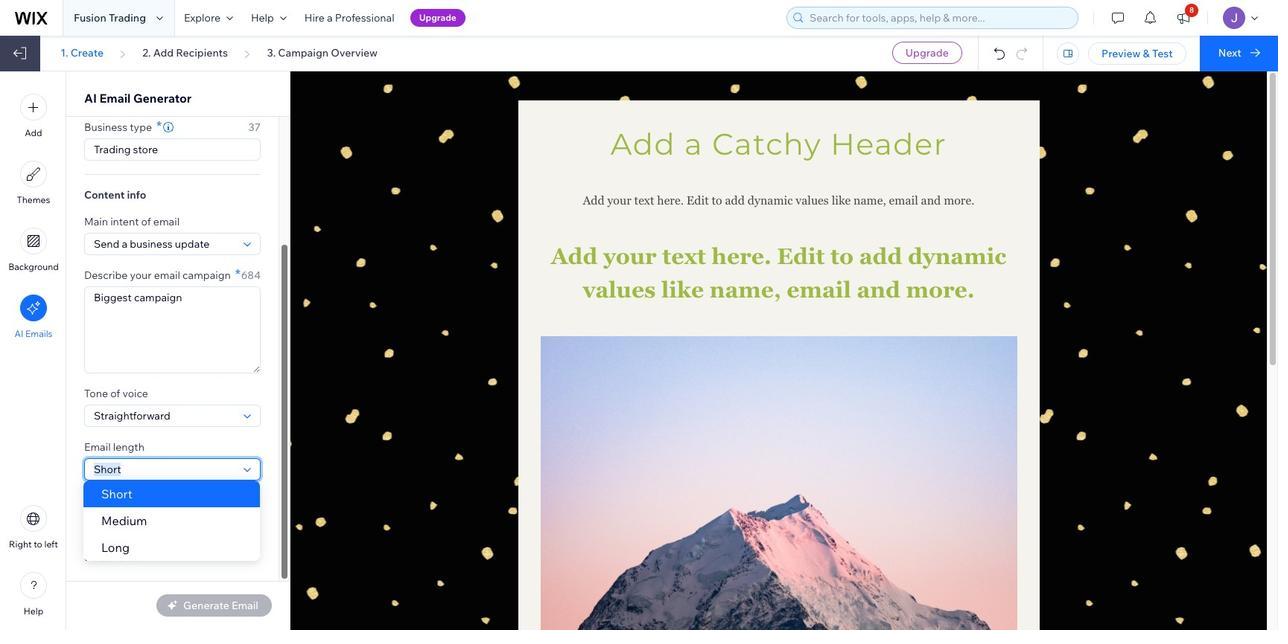 Task type: locate. For each thing, give the bounding box(es) containing it.
0 horizontal spatial *
[[156, 118, 162, 135]]

text
[[634, 194, 654, 208], [662, 244, 706, 270]]

by
[[84, 495, 95, 506]]

upgrade button right "professional" on the left top of page
[[410, 9, 465, 27]]

0 horizontal spatial upgrade
[[419, 12, 457, 23]]

main intent of email
[[84, 215, 180, 229]]

add your text here. edit to add dynamic values like name, email and more.
[[583, 194, 975, 208], [551, 244, 1012, 303]]

1 vertical spatial email
[[84, 441, 111, 454]]

0 vertical spatial help button
[[242, 0, 296, 36]]

8 button
[[1167, 0, 1200, 36]]

name,
[[854, 194, 886, 208], [710, 277, 781, 303]]

1 horizontal spatial open
[[226, 519, 249, 530]]

0 horizontal spatial a
[[327, 11, 333, 25]]

a right "hire"
[[327, 11, 333, 25]]

None field
[[89, 234, 239, 255], [89, 406, 239, 427], [89, 460, 239, 480], [89, 234, 239, 255], [89, 406, 239, 427], [89, 460, 239, 480]]

1 vertical spatial dynamic
[[908, 244, 1007, 270]]

your inside describe your email campaign * 684
[[130, 269, 152, 282]]

0 vertical spatial of
[[141, 215, 151, 229]]

1 vertical spatial a
[[685, 126, 703, 162]]

0 vertical spatial dynamic
[[748, 194, 793, 208]]

themes button
[[17, 161, 50, 206]]

ai inside button
[[14, 328, 23, 340]]

0 vertical spatial text
[[634, 194, 654, 208]]

1 vertical spatial name,
[[710, 277, 781, 303]]

help button up 3.
[[242, 0, 296, 36]]

1 horizontal spatial *
[[235, 266, 241, 283]]

open inside . wix is not liable for the results generated by open ai or the images sourced from unsplash, so please verify in advance your right to use the content.
[[226, 519, 249, 530]]

open
[[84, 507, 108, 518], [226, 519, 249, 530]]

help button down right to left
[[20, 573, 47, 618]]

0 horizontal spatial here.
[[657, 194, 684, 208]]

Search for tools, apps, help & more... field
[[805, 7, 1073, 28]]

1 horizontal spatial edit
[[777, 244, 825, 270]]

fusion trading
[[74, 11, 146, 25]]

1 horizontal spatial text
[[662, 244, 706, 270]]

0 vertical spatial name,
[[854, 194, 886, 208]]

business
[[84, 121, 127, 134]]

help up 3.
[[251, 11, 274, 25]]

1 vertical spatial edit
[[777, 244, 825, 270]]

*
[[156, 118, 162, 135], [235, 266, 241, 283]]

ai left emails
[[14, 328, 23, 340]]

images
[[111, 530, 141, 542]]

list box
[[83, 481, 260, 562]]

email inside describe your email campaign * 684
[[154, 269, 180, 282]]

0 horizontal spatial and
[[121, 507, 136, 518]]

of right intent
[[141, 215, 151, 229]]

the up is
[[221, 495, 235, 506]]

2 vertical spatial and
[[121, 507, 136, 518]]

1 horizontal spatial upgrade button
[[892, 42, 962, 64]]

1 horizontal spatial help button
[[242, 0, 296, 36]]

1 vertical spatial *
[[235, 266, 241, 283]]

1 horizontal spatial and
[[857, 277, 900, 303]]

recipients
[[176, 46, 228, 60]]

to
[[712, 194, 722, 208], [831, 244, 854, 270], [189, 495, 197, 506], [34, 539, 42, 550], [228, 542, 236, 553]]

0 vertical spatial open
[[84, 507, 108, 518]]

open down not
[[226, 519, 249, 530]]

the inside by continuing, you agree to both the open ai and unsplash terms
[[221, 495, 235, 506]]

1 horizontal spatial here.
[[712, 244, 772, 270]]

like
[[832, 194, 851, 208], [661, 277, 704, 303]]

the down or
[[84, 553, 98, 564]]

1 vertical spatial help
[[24, 606, 43, 618]]

0 horizontal spatial upgrade button
[[410, 9, 465, 27]]

1 horizontal spatial like
[[832, 194, 851, 208]]

0 horizontal spatial values
[[583, 277, 656, 303]]

help button
[[242, 0, 296, 36], [20, 573, 47, 618]]

help down right to left
[[24, 606, 43, 618]]

1 horizontal spatial help
[[251, 11, 274, 25]]

add a catchy header
[[611, 126, 947, 162]]

* right "type"
[[156, 118, 162, 135]]

add
[[153, 46, 174, 60], [611, 126, 676, 162], [25, 127, 42, 139], [583, 194, 605, 208], [551, 244, 598, 270]]

upgrade down search for tools, apps, help & more... field
[[906, 46, 949, 60]]

0 horizontal spatial help
[[24, 606, 43, 618]]

* left 684
[[235, 266, 241, 283]]

long
[[101, 541, 130, 556]]

dynamic
[[748, 194, 793, 208], [908, 244, 1007, 270]]

0 vertical spatial upgrade
[[419, 12, 457, 23]]

1. create
[[60, 46, 104, 60]]

0 vertical spatial here.
[[657, 194, 684, 208]]

of right the tone
[[110, 387, 120, 401]]

1 horizontal spatial add
[[859, 244, 902, 270]]

1 vertical spatial upgrade button
[[892, 42, 962, 64]]

email
[[889, 194, 918, 208], [153, 215, 180, 229], [154, 269, 180, 282], [787, 277, 851, 303]]

1 vertical spatial like
[[661, 277, 704, 303]]

1 vertical spatial upgrade
[[906, 46, 949, 60]]

1 vertical spatial add
[[859, 244, 902, 270]]

header
[[831, 126, 947, 162]]

open up liable at the left of page
[[84, 507, 108, 518]]

0 vertical spatial values
[[796, 194, 829, 208]]

Describe your email campaign text field
[[85, 288, 260, 373]]

0 vertical spatial like
[[832, 194, 851, 208]]

2.
[[143, 46, 151, 60]]

ai up for
[[110, 507, 119, 518]]

0 horizontal spatial open
[[84, 507, 108, 518]]

ai emails button
[[14, 295, 53, 340]]

1 vertical spatial text
[[662, 244, 706, 270]]

your
[[607, 194, 631, 208], [603, 244, 657, 270], [130, 269, 152, 282], [185, 542, 204, 553]]

verify
[[114, 542, 137, 553]]

1 horizontal spatial name,
[[854, 194, 886, 208]]

1 horizontal spatial a
[[685, 126, 703, 162]]

upgrade
[[419, 12, 457, 23], [906, 46, 949, 60]]

open inside by continuing, you agree to both the open ai and unsplash terms
[[84, 507, 108, 518]]

info
[[127, 188, 146, 202]]

medium
[[101, 514, 147, 529]]

email left length
[[84, 441, 111, 454]]

0 vertical spatial email
[[99, 91, 131, 106]]

ai up the use
[[251, 519, 260, 530]]

trading
[[109, 11, 146, 25]]

ai emails
[[14, 328, 53, 340]]

results
[[138, 519, 166, 530]]

1 vertical spatial values
[[583, 277, 656, 303]]

tone of voice
[[84, 387, 148, 401]]

&
[[1143, 47, 1150, 60]]

upgrade button
[[410, 9, 465, 27], [892, 42, 962, 64]]

0 horizontal spatial edit
[[687, 194, 709, 208]]

0 vertical spatial add
[[725, 194, 745, 208]]

a for catchy
[[685, 126, 703, 162]]

0 vertical spatial upgrade button
[[410, 9, 465, 27]]

agree
[[163, 495, 187, 506]]

684
[[241, 269, 261, 282]]

next button
[[1200, 36, 1278, 72]]

by
[[213, 519, 224, 530]]

here. inside add your text here. edit to add dynamic values like name, email and more.
[[712, 244, 772, 270]]

here.
[[657, 194, 684, 208], [712, 244, 772, 270]]

0 vertical spatial help
[[251, 11, 274, 25]]

a left catchy
[[685, 126, 703, 162]]

0 horizontal spatial like
[[661, 277, 704, 303]]

1 vertical spatial open
[[226, 519, 249, 530]]

to inside right to left button
[[34, 539, 42, 550]]

1 vertical spatial of
[[110, 387, 120, 401]]

describe
[[84, 269, 128, 282]]

upgrade button down search for tools, apps, help & more... field
[[892, 42, 962, 64]]

a
[[327, 11, 333, 25], [685, 126, 703, 162]]

0 vertical spatial *
[[156, 118, 162, 135]]

email
[[99, 91, 131, 106], [84, 441, 111, 454]]

hire
[[305, 11, 325, 25]]

1 vertical spatial here.
[[712, 244, 772, 270]]

of
[[141, 215, 151, 229], [110, 387, 120, 401]]

add inside add your text here. edit to add dynamic values like name, email and more.
[[551, 244, 598, 270]]

edit inside add your text here. edit to add dynamic values like name, email and more.
[[777, 244, 825, 270]]

0 horizontal spatial name,
[[710, 277, 781, 303]]

upgrade right "professional" on the left top of page
[[419, 12, 457, 23]]

0 horizontal spatial of
[[110, 387, 120, 401]]

0 vertical spatial and
[[921, 194, 941, 208]]

0 vertical spatial a
[[327, 11, 333, 25]]

1 vertical spatial help button
[[20, 573, 47, 618]]

create
[[71, 46, 104, 60]]

main
[[84, 215, 108, 229]]

1 vertical spatial and
[[857, 277, 900, 303]]

1 vertical spatial add your text here. edit to add dynamic values like name, email and more.
[[551, 244, 1012, 303]]

your inside . wix is not liable for the results generated by open ai or the images sourced from unsplash, so please verify in advance your right to use the content.
[[185, 542, 204, 553]]

0 horizontal spatial text
[[634, 194, 654, 208]]

email up business type *
[[99, 91, 131, 106]]

add button
[[20, 94, 47, 139]]

1 horizontal spatial upgrade
[[906, 46, 949, 60]]

short
[[101, 487, 132, 502]]

3.
[[267, 46, 276, 60]]

email length
[[84, 441, 144, 454]]

preview
[[1102, 47, 1141, 60]]



Task type: describe. For each thing, give the bounding box(es) containing it.
37
[[248, 121, 261, 134]]

hire a professional link
[[296, 0, 403, 36]]

list box containing short
[[83, 481, 260, 562]]

tone
[[84, 387, 108, 401]]

open ai link
[[84, 506, 119, 519]]

unsplash,
[[200, 530, 241, 542]]

2. add recipients link
[[143, 46, 228, 60]]

from
[[179, 530, 198, 542]]

the right for
[[122, 519, 136, 530]]

emails
[[25, 328, 53, 340]]

for
[[108, 519, 120, 530]]

campaign
[[278, 46, 329, 60]]

both
[[199, 495, 219, 506]]

test
[[1152, 47, 1173, 60]]

describe your email campaign * 684
[[84, 266, 261, 283]]

1 vertical spatial more.
[[906, 277, 975, 303]]

background button
[[8, 228, 59, 273]]

to inside by continuing, you agree to both the open ai and unsplash terms
[[189, 495, 197, 506]]

intent
[[110, 215, 139, 229]]

ai email generator
[[84, 91, 192, 106]]

1 horizontal spatial of
[[141, 215, 151, 229]]

and inside by continuing, you agree to both the open ai and unsplash terms
[[121, 507, 136, 518]]

0 vertical spatial more.
[[944, 194, 975, 208]]

campaign
[[183, 269, 231, 282]]

1.
[[60, 46, 68, 60]]

use
[[238, 542, 253, 553]]

catchy
[[712, 126, 822, 162]]

advance
[[148, 542, 183, 553]]

themes
[[17, 194, 50, 206]]

add inside button
[[25, 127, 42, 139]]

. wix is not liable for the results generated by open ai or the images sourced from unsplash, so please verify in advance your right to use the content.
[[84, 507, 260, 564]]

unsplash terms link
[[138, 506, 203, 519]]

continuing,
[[97, 495, 143, 506]]

right to left button
[[9, 506, 58, 550]]

short option
[[83, 481, 260, 508]]

so
[[243, 530, 253, 542]]

Business type field
[[89, 139, 255, 160]]

0 horizontal spatial dynamic
[[748, 194, 793, 208]]

3. campaign overview link
[[267, 46, 378, 60]]

next
[[1218, 46, 1242, 60]]

by continuing, you agree to both the open ai and unsplash terms
[[84, 495, 235, 518]]

length
[[113, 441, 144, 454]]

ai up business
[[84, 91, 97, 106]]

2 horizontal spatial and
[[921, 194, 941, 208]]

wix
[[207, 507, 223, 518]]

0 vertical spatial add your text here. edit to add dynamic values like name, email and more.
[[583, 194, 975, 208]]

please
[[84, 542, 112, 553]]

explore
[[184, 11, 220, 25]]

or
[[84, 530, 93, 542]]

ai inside by continuing, you agree to both the open ai and unsplash terms
[[110, 507, 119, 518]]

a for professional
[[327, 11, 333, 25]]

1. create link
[[60, 46, 104, 60]]

content info
[[84, 188, 146, 202]]

2. add recipients
[[143, 46, 228, 60]]

fusion
[[74, 11, 106, 25]]

8
[[1190, 5, 1194, 15]]

1 horizontal spatial values
[[796, 194, 829, 208]]

voice
[[122, 387, 148, 401]]

ai inside . wix is not liable for the results generated by open ai or the images sourced from unsplash, so please verify in advance your right to use the content.
[[251, 519, 260, 530]]

preview & test button
[[1088, 42, 1186, 65]]

background
[[8, 261, 59, 273]]

left
[[44, 539, 58, 550]]

the right or
[[95, 530, 109, 542]]

hire a professional
[[305, 11, 395, 25]]

sourced
[[143, 530, 177, 542]]

your inside add your text here. edit to add dynamic values like name, email and more.
[[603, 244, 657, 270]]

0 horizontal spatial help button
[[20, 573, 47, 618]]

right
[[9, 539, 32, 550]]

1 horizontal spatial dynamic
[[908, 244, 1007, 270]]

preview & test
[[1102, 47, 1173, 60]]

unsplash
[[138, 507, 177, 518]]

0 horizontal spatial add
[[725, 194, 745, 208]]

type
[[130, 121, 152, 134]]

overview
[[331, 46, 378, 60]]

professional
[[335, 11, 395, 25]]

not
[[233, 507, 247, 518]]

right
[[206, 542, 226, 553]]

generated
[[168, 519, 211, 530]]

content
[[84, 188, 125, 202]]

liable
[[84, 519, 106, 530]]

business type *
[[84, 118, 162, 135]]

you
[[145, 495, 161, 506]]

like inside add your text here. edit to add dynamic values like name, email and more.
[[661, 277, 704, 303]]

right to left
[[9, 539, 58, 550]]

generator
[[133, 91, 192, 106]]

content.
[[100, 553, 134, 564]]

text inside add your text here. edit to add dynamic values like name, email and more.
[[662, 244, 706, 270]]

.
[[203, 507, 205, 518]]

0 vertical spatial edit
[[687, 194, 709, 208]]

terms
[[179, 507, 203, 518]]

3. campaign overview
[[267, 46, 378, 60]]

is
[[225, 507, 231, 518]]

in
[[139, 542, 146, 553]]

to inside . wix is not liable for the results generated by open ai or the images sourced from unsplash, so please verify in advance your right to use the content.
[[228, 542, 236, 553]]



Task type: vqa. For each thing, say whether or not it's contained in the screenshot.
the top "edit"
yes



